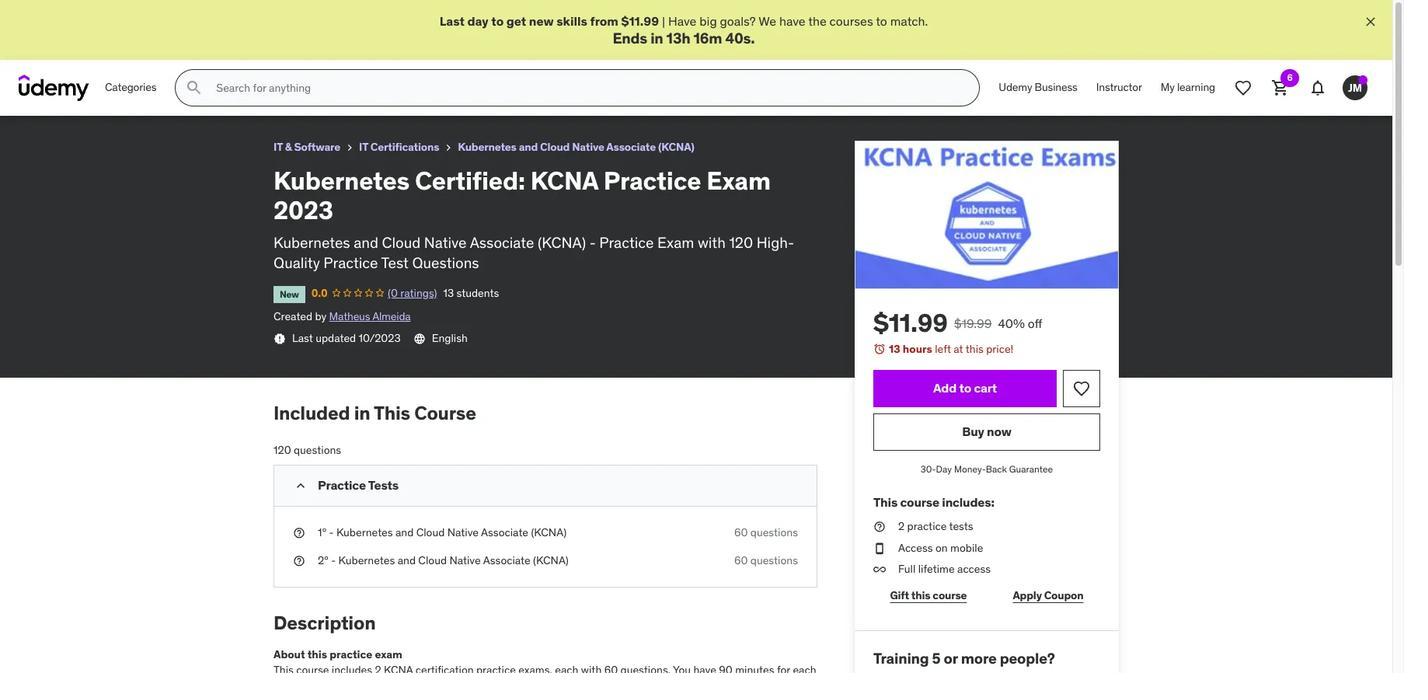 Task type: vqa. For each thing, say whether or not it's contained in the screenshot.
xsmall icon corresponding to You'll learn the essential Photoshop tools for editing and manipulating images.
no



Task type: describe. For each thing, give the bounding box(es) containing it.
2º - kubernetes and cloud native associate (kcna)
[[318, 553, 569, 567]]

kcna
[[531, 165, 598, 197]]

software
[[294, 140, 341, 154]]

from
[[590, 13, 619, 29]]

access on mobile
[[899, 541, 984, 555]]

native inside the kubernetes certified: kcna practice exam 2023 kubernetes and cloud native associate (kcna) - practice exam with 120 high- quality practice test questions
[[424, 233, 467, 252]]

xsmall image for xsmall image to the left of 2º
[[293, 525, 305, 541]]

ends
[[613, 29, 648, 48]]

coupon
[[1044, 589, 1084, 603]]

0 vertical spatial course
[[900, 494, 940, 510]]

10/2023
[[359, 331, 401, 345]]

associate inside the kubernetes certified: kcna practice exam 2023 kubernetes and cloud native associate (kcna) - practice exam with 120 high- quality practice test questions
[[470, 233, 534, 252]]

lifetime
[[919, 562, 955, 576]]

skills
[[557, 13, 588, 29]]

in inside last day to get new skills from $11.99 | have big goals? we have the courses to match. ends in 13h 16m 39s .
[[651, 29, 664, 48]]

(0
[[388, 286, 398, 300]]

native down 1º - kubernetes and cloud native associate (kcna)
[[450, 553, 481, 567]]

day
[[936, 463, 952, 475]]

kubernetes certified: kcna practice exam 2023 kubernetes and cloud native associate (kcna) - practice exam with 120 high- quality practice test questions
[[274, 165, 794, 272]]

udemy image
[[19, 75, 89, 101]]

buy now
[[963, 424, 1012, 440]]

it for it certifications
[[359, 140, 368, 154]]

big
[[700, 13, 717, 29]]

get
[[507, 13, 526, 29]]

price!
[[987, 342, 1014, 356]]

description
[[274, 611, 376, 635]]

(kcna) inside the kubernetes certified: kcna practice exam 2023 kubernetes and cloud native associate (kcna) - practice exam with 120 high- quality practice test questions
[[538, 233, 586, 252]]

2023
[[274, 195, 333, 226]]

2 60 from the top
[[734, 553, 748, 567]]

access
[[899, 541, 933, 555]]

0 vertical spatial this
[[966, 342, 984, 356]]

on
[[936, 541, 948, 555]]

udemy business
[[999, 80, 1078, 94]]

tests
[[368, 477, 399, 493]]

add
[[934, 380, 957, 396]]

to inside button
[[960, 380, 972, 396]]

business
[[1035, 80, 1078, 94]]

alarm image
[[874, 343, 886, 356]]

1º - kubernetes and cloud native associate (kcna)
[[318, 525, 567, 539]]

questions for included in this course
[[294, 443, 341, 457]]

1 vertical spatial questions
[[751, 525, 798, 539]]

full
[[899, 562, 916, 576]]

wishlist image
[[1234, 79, 1253, 97]]

off
[[1028, 316, 1043, 331]]

120 inside the kubernetes certified: kcna practice exam 2023 kubernetes and cloud native associate (kcna) - practice exam with 120 high- quality practice test questions
[[729, 233, 753, 252]]

includes:
[[942, 494, 995, 510]]

have
[[780, 13, 806, 29]]

matheus
[[329, 310, 370, 324]]

0 horizontal spatial 120
[[274, 443, 291, 457]]

gift this course
[[890, 589, 967, 603]]

now
[[987, 424, 1012, 440]]

30-day money-back guarantee
[[921, 463, 1053, 475]]

kubernetes down software
[[274, 165, 410, 197]]

0.0
[[312, 286, 328, 300]]

money-
[[955, 463, 986, 475]]

gift this course link
[[874, 581, 984, 612]]

Search for anything text field
[[213, 75, 961, 101]]

students
[[457, 286, 499, 300]]

- for 1º - kubernetes and cloud native associate (kcna)
[[329, 525, 334, 539]]

associate down search for anything text box
[[607, 140, 656, 154]]

guarantee
[[1010, 463, 1053, 475]]

exam
[[375, 647, 402, 661]]

add to cart button
[[874, 370, 1057, 407]]

updated
[[316, 331, 356, 345]]

$11.99 inside last day to get new skills from $11.99 | have big goals? we have the courses to match. ends in 13h 16m 39s .
[[621, 13, 659, 29]]

my learning link
[[1152, 69, 1225, 107]]

hours
[[903, 342, 933, 356]]

&
[[285, 140, 292, 154]]

.
[[751, 29, 755, 48]]

1 60 questions from the top
[[734, 525, 798, 539]]

native up 2º - kubernetes and cloud native associate (kcna)
[[447, 525, 479, 539]]

apply
[[1013, 589, 1042, 603]]

kubernetes and cloud native associate (kcna) link
[[458, 138, 695, 157]]

have
[[669, 13, 697, 29]]

1 horizontal spatial this
[[874, 494, 898, 510]]

jm link
[[1337, 69, 1374, 107]]

0 horizontal spatial in
[[354, 401, 370, 425]]

instructor
[[1097, 80, 1142, 94]]

buy
[[963, 424, 985, 440]]

0 vertical spatial this
[[374, 401, 410, 425]]

ratings)
[[401, 286, 437, 300]]

certifications
[[371, 140, 439, 154]]

0 horizontal spatial exam
[[658, 233, 694, 252]]

certified:
[[415, 165, 525, 197]]

30-
[[921, 463, 936, 475]]

cloud inside the kubernetes certified: kcna practice exam 2023 kubernetes and cloud native associate (kcna) - practice exam with 120 high- quality practice test questions
[[382, 233, 421, 252]]

- inside the kubernetes certified: kcna practice exam 2023 kubernetes and cloud native associate (kcna) - practice exam with 120 high- quality practice test questions
[[590, 233, 596, 252]]

|
[[662, 13, 666, 29]]

13 for 13 hours left at this price!
[[889, 342, 901, 356]]

practice inside dropdown button
[[318, 477, 366, 493]]

0 vertical spatial exam
[[707, 165, 771, 197]]

and inside the kubernetes certified: kcna practice exam 2023 kubernetes and cloud native associate (kcna) - practice exam with 120 high- quality practice test questions
[[354, 233, 378, 252]]

it for it & software
[[274, 140, 283, 154]]

120 questions
[[274, 443, 341, 457]]

1 horizontal spatial to
[[876, 13, 888, 29]]

included in this course
[[274, 401, 476, 425]]

1 vertical spatial $11.99
[[874, 307, 948, 339]]

created by matheus almeida
[[274, 310, 411, 324]]

0 vertical spatial practice
[[908, 519, 947, 533]]



Task type: locate. For each thing, give the bounding box(es) containing it.
cloud up test
[[382, 233, 421, 252]]

course down full lifetime access
[[933, 589, 967, 603]]

kubernetes right 2º
[[339, 553, 395, 567]]

2 practice tests
[[899, 519, 974, 533]]

udemy
[[999, 80, 1033, 94]]

courses
[[830, 13, 873, 29]]

exam up with
[[707, 165, 771, 197]]

the
[[809, 13, 827, 29]]

test
[[381, 254, 409, 272]]

course up 2 practice tests
[[900, 494, 940, 510]]

at
[[954, 342, 964, 356]]

13h 16m 39s
[[667, 29, 751, 48]]

2 horizontal spatial this
[[966, 342, 984, 356]]

and
[[519, 140, 538, 154], [354, 233, 378, 252], [396, 525, 414, 539], [398, 553, 416, 567]]

back
[[986, 463, 1007, 475]]

close image
[[1363, 14, 1379, 30]]

buy now button
[[874, 414, 1101, 451]]

last for last day to get new skills from $11.99 | have big goals? we have the courses to match. ends in 13h 16m 39s .
[[440, 13, 465, 29]]

almeida
[[372, 310, 411, 324]]

apply coupon
[[1013, 589, 1084, 603]]

add to cart
[[934, 380, 997, 396]]

0 vertical spatial 60 questions
[[734, 525, 798, 539]]

0 vertical spatial 60
[[734, 525, 748, 539]]

goals?
[[720, 13, 756, 29]]

cloud up kcna
[[540, 140, 570, 154]]

0 horizontal spatial last
[[292, 331, 313, 345]]

5
[[932, 649, 941, 668]]

in right included
[[354, 401, 370, 425]]

0 vertical spatial 13
[[443, 286, 454, 300]]

2 horizontal spatial to
[[960, 380, 972, 396]]

2
[[899, 519, 905, 533]]

0 vertical spatial last
[[440, 13, 465, 29]]

1 horizontal spatial in
[[651, 29, 664, 48]]

this right about on the left bottom of page
[[308, 647, 327, 661]]

kubernetes right '1º'
[[336, 525, 393, 539]]

udemy business link
[[990, 69, 1087, 107]]

last inside last day to get new skills from $11.99 | have big goals? we have the courses to match. ends in 13h 16m 39s .
[[440, 13, 465, 29]]

it left certifications
[[359, 140, 368, 154]]

more
[[961, 649, 997, 668]]

0 horizontal spatial practice
[[330, 647, 373, 661]]

2 vertical spatial this
[[308, 647, 327, 661]]

english
[[432, 331, 468, 345]]

1 horizontal spatial it
[[359, 140, 368, 154]]

native up kcna
[[572, 140, 605, 154]]

2 vertical spatial -
[[331, 553, 336, 567]]

xsmall image for course language image
[[274, 333, 286, 345]]

0 vertical spatial in
[[651, 29, 664, 48]]

cloud up 2º - kubernetes and cloud native associate (kcna)
[[416, 525, 445, 539]]

0 horizontal spatial $11.99
[[621, 13, 659, 29]]

xsmall image left 2
[[874, 519, 886, 534]]

small image
[[293, 478, 309, 494]]

cloud down 1º - kubernetes and cloud native associate (kcna)
[[418, 553, 447, 567]]

0 horizontal spatial 13
[[443, 286, 454, 300]]

this for about this practice exam
[[308, 647, 327, 661]]

last left day
[[440, 13, 465, 29]]

1 vertical spatial 60 questions
[[734, 553, 798, 567]]

13 hours left at this price!
[[889, 342, 1014, 356]]

to left match. on the right top
[[876, 13, 888, 29]]

6
[[1288, 72, 1293, 83]]

associate up students
[[470, 233, 534, 252]]

in
[[651, 29, 664, 48], [354, 401, 370, 425]]

or
[[944, 649, 958, 668]]

shopping cart with 6 items image
[[1272, 79, 1290, 97]]

native up the questions
[[424, 233, 467, 252]]

2 it from the left
[[359, 140, 368, 154]]

kubernetes up quality
[[274, 233, 350, 252]]

learning
[[1178, 80, 1216, 94]]

xsmall image left access
[[874, 541, 886, 556]]

13 for 13 students
[[443, 286, 454, 300]]

new
[[529, 13, 554, 29]]

practice up access
[[908, 519, 947, 533]]

2 vertical spatial questions
[[751, 553, 798, 567]]

1 horizontal spatial 120
[[729, 233, 753, 252]]

instructor link
[[1087, 69, 1152, 107]]

xsmall image up certified:
[[443, 142, 455, 154]]

practice
[[604, 165, 701, 197], [600, 233, 654, 252], [324, 254, 378, 272], [318, 477, 366, 493]]

this right gift
[[912, 589, 931, 603]]

- right '1º'
[[329, 525, 334, 539]]

- down kcna
[[590, 233, 596, 252]]

with
[[698, 233, 726, 252]]

apply coupon button
[[996, 581, 1101, 612]]

jm
[[1349, 81, 1363, 95]]

training
[[874, 649, 929, 668]]

last
[[440, 13, 465, 29], [292, 331, 313, 345]]

$19.99
[[954, 316, 992, 331]]

mobile
[[951, 541, 984, 555]]

0 vertical spatial -
[[590, 233, 596, 252]]

13 students
[[443, 286, 499, 300]]

last day to get new skills from $11.99 | have big goals? we have the courses to match. ends in 13h 16m 39s .
[[440, 13, 928, 48]]

training 5 or more people?
[[874, 649, 1055, 668]]

13 right alarm image
[[889, 342, 901, 356]]

my learning
[[1161, 80, 1216, 94]]

access
[[958, 562, 991, 576]]

this course includes:
[[874, 494, 995, 510]]

- for 2º - kubernetes and cloud native associate (kcna)
[[331, 553, 336, 567]]

0 horizontal spatial xsmall image
[[274, 333, 286, 345]]

practice
[[908, 519, 947, 533], [330, 647, 373, 661]]

0 horizontal spatial it
[[274, 140, 283, 154]]

xsmall image left 2º
[[293, 553, 305, 568]]

questions
[[412, 254, 479, 272]]

you have alerts image
[[1359, 76, 1368, 85]]

exam
[[707, 165, 771, 197], [658, 233, 694, 252]]

$11.99 up "hours"
[[874, 307, 948, 339]]

1 vertical spatial course
[[933, 589, 967, 603]]

- right 2º
[[331, 553, 336, 567]]

$11.99 up ends
[[621, 13, 659, 29]]

1 horizontal spatial last
[[440, 13, 465, 29]]

xsmall image down 'created'
[[274, 333, 286, 345]]

1 60 from the top
[[734, 525, 748, 539]]

-
[[590, 233, 596, 252], [329, 525, 334, 539], [331, 553, 336, 567]]

left
[[935, 342, 951, 356]]

1 horizontal spatial exam
[[707, 165, 771, 197]]

exam left with
[[658, 233, 694, 252]]

1 horizontal spatial 13
[[889, 342, 901, 356]]

to left cart
[[960, 380, 972, 396]]

0 vertical spatial xsmall image
[[274, 333, 286, 345]]

categories
[[105, 80, 157, 94]]

6 link
[[1262, 69, 1300, 107]]

120 down included
[[274, 443, 291, 457]]

xsmall image
[[344, 142, 356, 154], [443, 142, 455, 154], [874, 519, 886, 534], [874, 541, 886, 556], [293, 553, 305, 568], [874, 562, 886, 577]]

1 vertical spatial this
[[874, 494, 898, 510]]

created
[[274, 310, 313, 324]]

it & software
[[274, 140, 341, 154]]

people?
[[1000, 649, 1055, 668]]

last updated 10/2023
[[292, 331, 401, 345]]

1 horizontal spatial this
[[912, 589, 931, 603]]

2º
[[318, 553, 329, 567]]

kubernetes up certified:
[[458, 140, 517, 154]]

kubernetes and cloud native associate (kcna)
[[458, 140, 695, 154]]

0 horizontal spatial to
[[491, 13, 504, 29]]

associate down 1º - kubernetes and cloud native associate (kcna)
[[483, 553, 531, 567]]

60
[[734, 525, 748, 539], [734, 553, 748, 567]]

1 vertical spatial practice
[[330, 647, 373, 661]]

(kcna)
[[658, 140, 695, 154], [538, 233, 586, 252], [531, 525, 567, 539], [533, 553, 569, 567]]

practice left 'exam'
[[330, 647, 373, 661]]

kubernetes
[[458, 140, 517, 154], [274, 165, 410, 197], [274, 233, 350, 252], [336, 525, 393, 539], [339, 553, 395, 567]]

xsmall image right software
[[344, 142, 356, 154]]

tests
[[949, 519, 974, 533]]

last down 'created'
[[292, 331, 313, 345]]

associate
[[607, 140, 656, 154], [470, 233, 534, 252], [481, 525, 529, 539], [483, 553, 531, 567]]

this
[[966, 342, 984, 356], [912, 589, 931, 603], [308, 647, 327, 661]]

questions for 2º - kubernetes and cloud native associate (kcna)
[[751, 553, 798, 567]]

it certifications
[[359, 140, 439, 154]]

1 vertical spatial this
[[912, 589, 931, 603]]

1 vertical spatial last
[[292, 331, 313, 345]]

native
[[572, 140, 605, 154], [424, 233, 467, 252], [447, 525, 479, 539], [450, 553, 481, 567]]

we
[[759, 13, 777, 29]]

0 horizontal spatial this
[[308, 647, 327, 661]]

0 horizontal spatial this
[[374, 401, 410, 425]]

about
[[274, 647, 305, 661]]

0 vertical spatial 120
[[729, 233, 753, 252]]

course language image
[[413, 333, 426, 345]]

1 horizontal spatial practice
[[908, 519, 947, 533]]

add to wishlist image
[[1073, 379, 1091, 398]]

to left get
[[491, 13, 504, 29]]

by
[[315, 310, 327, 324]]

1 vertical spatial 60
[[734, 553, 748, 567]]

associate up 2º - kubernetes and cloud native associate (kcna)
[[481, 525, 529, 539]]

xsmall image
[[274, 333, 286, 345], [293, 525, 305, 541]]

new
[[280, 288, 299, 300]]

1 vertical spatial 13
[[889, 342, 901, 356]]

1 vertical spatial 120
[[274, 443, 291, 457]]

1 vertical spatial exam
[[658, 233, 694, 252]]

submit search image
[[185, 79, 204, 97]]

1º
[[318, 525, 327, 539]]

in down |
[[651, 29, 664, 48]]

it left & at the top of page
[[274, 140, 283, 154]]

notifications image
[[1309, 79, 1328, 97]]

last for last updated 10/2023
[[292, 331, 313, 345]]

this right at
[[966, 342, 984, 356]]

1 vertical spatial xsmall image
[[293, 525, 305, 541]]

course
[[414, 401, 476, 425]]

1 horizontal spatial $11.99
[[874, 307, 948, 339]]

2 60 questions from the top
[[734, 553, 798, 567]]

120
[[729, 233, 753, 252], [274, 443, 291, 457]]

gift
[[890, 589, 909, 603]]

it & software link
[[274, 138, 341, 157]]

0 vertical spatial questions
[[294, 443, 341, 457]]

120 right with
[[729, 233, 753, 252]]

1 vertical spatial -
[[329, 525, 334, 539]]

this for gift this course
[[912, 589, 931, 603]]

xsmall image left full
[[874, 562, 886, 577]]

1 horizontal spatial xsmall image
[[293, 525, 305, 541]]

40%
[[998, 316, 1025, 331]]

about this practice exam
[[274, 647, 402, 661]]

0 vertical spatial $11.99
[[621, 13, 659, 29]]

1 it from the left
[[274, 140, 283, 154]]

course
[[900, 494, 940, 510], [933, 589, 967, 603]]

13 left students
[[443, 286, 454, 300]]

xsmall image left '1º'
[[293, 525, 305, 541]]

1 vertical spatial in
[[354, 401, 370, 425]]



